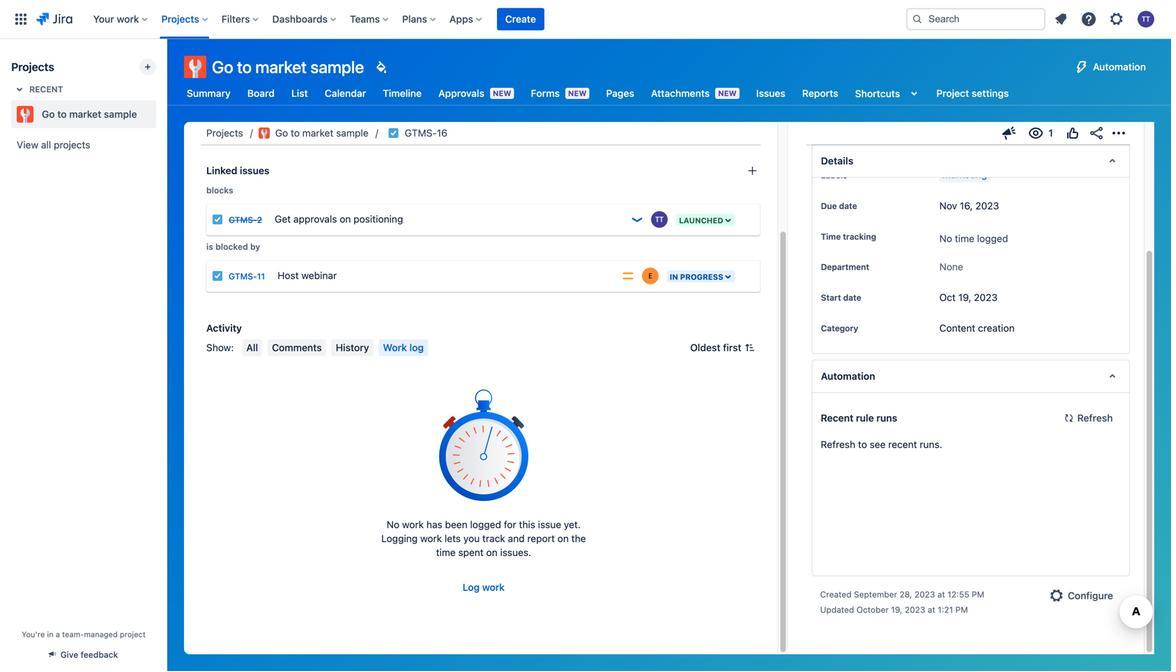 Task type: locate. For each thing, give the bounding box(es) containing it.
pm right 12:55
[[972, 590, 985, 600]]

create project image
[[142, 61, 153, 73]]

activity
[[206, 323, 242, 334]]

1 horizontal spatial automation
[[1094, 61, 1147, 73]]

0 vertical spatial on
[[340, 213, 351, 225]]

a
[[227, 118, 232, 129], [56, 631, 60, 640]]

projects up collapse recent projects image
[[11, 60, 54, 74]]

your profile and settings image
[[1138, 11, 1155, 28]]

2023 up content creation
[[974, 292, 998, 303]]

comments
[[272, 342, 322, 354]]

2 vertical spatial sample
[[336, 127, 369, 139]]

view all projects link
[[11, 133, 156, 158]]

0 vertical spatial market
[[255, 57, 307, 77]]

time up none
[[955, 233, 975, 244]]

blocked
[[216, 242, 248, 252]]

create button
[[497, 8, 545, 30]]

work up logging
[[402, 519, 424, 531]]

you
[[464, 533, 480, 545]]

been
[[445, 519, 468, 531]]

and
[[508, 533, 525, 545]]

1 horizontal spatial time
[[955, 233, 975, 244]]

content
[[940, 322, 976, 334]]

0 vertical spatial projects
[[162, 13, 199, 25]]

is
[[206, 242, 213, 252]]

work inside 'dropdown button'
[[117, 13, 139, 25]]

date right the start
[[844, 293, 862, 303]]

0 horizontal spatial time
[[436, 547, 456, 559]]

market for the leftmost go to market sample link
[[69, 108, 101, 120]]

to up the board
[[237, 57, 252, 77]]

no
[[940, 233, 953, 244], [387, 519, 400, 531]]

content creation
[[940, 322, 1015, 334]]

1 horizontal spatial no
[[940, 233, 953, 244]]

0 horizontal spatial to
[[57, 108, 67, 120]]

2 vertical spatial go to market sample
[[275, 127, 369, 139]]

linked
[[206, 165, 237, 176]]

plans
[[402, 13, 427, 25]]

2 vertical spatial go
[[275, 127, 288, 139]]

automation image
[[1074, 59, 1091, 75]]

1 vertical spatial gtms-
[[229, 215, 257, 225]]

0 horizontal spatial a
[[56, 631, 60, 640]]

pages
[[607, 88, 635, 99]]

date right due
[[840, 201, 858, 211]]

0 horizontal spatial pm
[[956, 605, 969, 615]]

add to starred image
[[152, 106, 169, 123]]

1 horizontal spatial logged
[[978, 233, 1009, 244]]

market for right go to market sample link
[[303, 127, 334, 139]]

sample left add to starred image
[[104, 108, 137, 120]]

0 horizontal spatial go to market sample link
[[11, 100, 151, 128]]

go to market sample image
[[259, 128, 270, 139]]

projects
[[162, 13, 199, 25], [11, 60, 54, 74], [206, 127, 243, 139]]

2 vertical spatial to
[[291, 127, 300, 139]]

project
[[937, 88, 970, 99]]

1 vertical spatial market
[[69, 108, 101, 120]]

go up summary
[[212, 57, 233, 77]]

2 vertical spatial gtms-
[[229, 272, 257, 281]]

1 horizontal spatial 19,
[[959, 292, 972, 303]]

work
[[117, 13, 139, 25], [402, 519, 424, 531], [420, 533, 442, 545], [482, 582, 505, 594]]

new
[[493, 89, 512, 98], [568, 89, 587, 98], [719, 89, 737, 98]]

at up 1:21
[[938, 590, 946, 600]]

0 vertical spatial sample
[[311, 57, 364, 77]]

give
[[61, 650, 78, 660]]

go down recent
[[42, 108, 55, 120]]

gtms- right task icon
[[405, 127, 437, 139]]

create
[[506, 13, 536, 25]]

work for no
[[402, 519, 424, 531]]

1 vertical spatial sample
[[104, 108, 137, 120]]

2 new from the left
[[568, 89, 587, 98]]

1 vertical spatial date
[[844, 293, 862, 303]]

0 horizontal spatial new
[[493, 89, 512, 98]]

a right add
[[227, 118, 232, 129]]

pm down 12:55
[[956, 605, 969, 615]]

2 vertical spatial projects
[[206, 127, 243, 139]]

a right in
[[56, 631, 60, 640]]

time down lets
[[436, 547, 456, 559]]

sample for the leftmost go to market sample link
[[104, 108, 137, 120]]

labels pin to top. only you can see pinned fields. image
[[851, 170, 862, 181]]

1 vertical spatial 19,
[[892, 605, 903, 615]]

0 vertical spatial time
[[955, 233, 975, 244]]

october
[[857, 605, 889, 615]]

16,
[[960, 200, 973, 212]]

gtms- right issue type: task icon at left top
[[229, 215, 257, 225]]

creation
[[979, 322, 1015, 334]]

gtms- inside gtms-16 link
[[405, 127, 437, 139]]

1 horizontal spatial at
[[938, 590, 946, 600]]

is blocked by
[[206, 242, 260, 252]]

2 horizontal spatial on
[[558, 533, 569, 545]]

1 horizontal spatial new
[[568, 89, 587, 98]]

new right forms
[[568, 89, 587, 98]]

work right your
[[117, 13, 139, 25]]

market up "list" in the left top of the page
[[255, 57, 307, 77]]

at left 1:21
[[928, 605, 936, 615]]

linked issues
[[206, 165, 270, 176]]

issues
[[240, 165, 270, 176]]

go
[[212, 57, 233, 77], [42, 108, 55, 120], [275, 127, 288, 139]]

0 horizontal spatial no
[[387, 519, 400, 531]]

work right log
[[482, 582, 505, 594]]

task image
[[388, 128, 399, 139]]

go to market sample down list link
[[275, 127, 369, 139]]

no inside no work has been logged for this issue yet. logging work lets you track and report on the time spent on issues.
[[387, 519, 400, 531]]

0 horizontal spatial projects
[[11, 60, 54, 74]]

sample
[[311, 57, 364, 77], [104, 108, 137, 120], [336, 127, 369, 139]]

projects up sidebar navigation 'image'
[[162, 13, 199, 25]]

work inside button
[[482, 582, 505, 594]]

feedback
[[81, 650, 118, 660]]

1 horizontal spatial projects
[[162, 13, 199, 25]]

no up logging
[[387, 519, 400, 531]]

logged
[[978, 233, 1009, 244], [470, 519, 501, 531]]

vote options: no one has voted for this issue yet. image
[[1065, 125, 1082, 142]]

date
[[840, 201, 858, 211], [844, 293, 862, 303]]

gtms- right issue type: task image
[[229, 272, 257, 281]]

0 vertical spatial at
[[938, 590, 946, 600]]

1:21
[[938, 605, 954, 615]]

help image
[[1081, 11, 1098, 28]]

in
[[47, 631, 53, 640]]

19, right oct at top right
[[959, 292, 972, 303]]

projects link
[[206, 125, 243, 142]]

2 horizontal spatial projects
[[206, 127, 243, 139]]

shortcuts
[[856, 88, 901, 99]]

1 horizontal spatial pm
[[972, 590, 985, 600]]

on down track
[[487, 547, 498, 559]]

apps button
[[446, 8, 487, 30]]

sample up calendar
[[311, 57, 364, 77]]

list
[[291, 88, 308, 99]]

2023 right 28,
[[915, 590, 936, 600]]

2 vertical spatial market
[[303, 127, 334, 139]]

1 vertical spatial at
[[928, 605, 936, 615]]

logged down 'nov 16, 2023'
[[978, 233, 1009, 244]]

on
[[340, 213, 351, 225], [558, 533, 569, 545], [487, 547, 498, 559]]

1 horizontal spatial a
[[227, 118, 232, 129]]

jira image
[[36, 11, 72, 28], [36, 11, 72, 28]]

give feedback
[[61, 650, 118, 660]]

give feedback image
[[1002, 125, 1018, 142]]

automation down the category
[[821, 371, 876, 382]]

tab list
[[176, 81, 1021, 106]]

to for right go to market sample link
[[291, 127, 300, 139]]

positioning
[[354, 213, 403, 225]]

new right approvals
[[493, 89, 512, 98]]

0 vertical spatial to
[[237, 57, 252, 77]]

priority: medium image
[[621, 269, 635, 283]]

gtms- for 2
[[229, 215, 257, 225]]

all
[[41, 139, 51, 151]]

to for the leftmost go to market sample link
[[57, 108, 67, 120]]

give feedback button
[[41, 644, 126, 666]]

1 horizontal spatial to
[[237, 57, 252, 77]]

calendar
[[325, 88, 366, 99]]

priority
[[821, 140, 851, 150]]

2 horizontal spatial new
[[719, 89, 737, 98]]

time
[[955, 233, 975, 244], [436, 547, 456, 559]]

0 horizontal spatial logged
[[470, 519, 501, 531]]

log
[[410, 342, 424, 354]]

3 new from the left
[[719, 89, 737, 98]]

new for approvals
[[493, 89, 512, 98]]

to right the go to market sample "icon"
[[291, 127, 300, 139]]

logged inside no work has been logged for this issue yet. logging work lets you track and report on the time spent on issues.
[[470, 519, 501, 531]]

0 vertical spatial automation
[[1094, 61, 1147, 73]]

go to market sample up view all projects link
[[42, 108, 137, 120]]

gtms-2
[[229, 215, 262, 225]]

go to market sample link down list link
[[259, 125, 369, 142]]

get
[[275, 213, 291, 225]]

1 vertical spatial no
[[387, 519, 400, 531]]

0 horizontal spatial on
[[340, 213, 351, 225]]

gtms-11
[[229, 272, 265, 281]]

no up none
[[940, 233, 953, 244]]

project settings
[[937, 88, 1009, 99]]

projects inside 'popup button'
[[162, 13, 199, 25]]

0 vertical spatial pm
[[972, 590, 985, 600]]

project
[[120, 631, 146, 640]]

issues
[[757, 88, 786, 99]]

19, down 28,
[[892, 605, 903, 615]]

first
[[723, 342, 742, 354]]

attachments
[[651, 88, 710, 99]]

1 new from the left
[[493, 89, 512, 98]]

calendar link
[[322, 81, 369, 106]]

2023
[[976, 200, 1000, 212], [974, 292, 998, 303], [915, 590, 936, 600], [905, 605, 926, 615]]

market down list link
[[303, 127, 334, 139]]

on right approvals
[[340, 213, 351, 225]]

1 vertical spatial projects
[[11, 60, 54, 74]]

0 horizontal spatial 19,
[[892, 605, 903, 615]]

1 horizontal spatial go
[[212, 57, 233, 77]]

new left issues link
[[719, 89, 737, 98]]

sample for right go to market sample link
[[336, 127, 369, 139]]

1 vertical spatial to
[[57, 108, 67, 120]]

menu bar
[[240, 340, 431, 356]]

1 vertical spatial logged
[[470, 519, 501, 531]]

issue type: task image
[[212, 214, 223, 225]]

0 horizontal spatial go
[[42, 108, 55, 120]]

logged up track
[[470, 519, 501, 531]]

track
[[483, 533, 506, 545]]

projects up linked
[[206, 127, 243, 139]]

issues.
[[500, 547, 532, 559]]

0 horizontal spatial automation
[[821, 371, 876, 382]]

on left the the
[[558, 533, 569, 545]]

time tracking pin to top. only you can see pinned fields. image
[[880, 231, 891, 242]]

teams
[[350, 13, 380, 25]]

configure link
[[1043, 585, 1122, 607]]

2 horizontal spatial to
[[291, 127, 300, 139]]

filters
[[222, 13, 250, 25]]

banner
[[0, 0, 1172, 39]]

1 vertical spatial time
[[436, 547, 456, 559]]

to down recent
[[57, 108, 67, 120]]

market up view all projects link
[[69, 108, 101, 120]]

2 vertical spatial on
[[487, 547, 498, 559]]

timeline
[[383, 88, 422, 99]]

sample down calendar link
[[336, 127, 369, 139]]

go right the go to market sample "icon"
[[275, 127, 288, 139]]

0 vertical spatial gtms-
[[405, 127, 437, 139]]

date for nov 16, 2023
[[840, 201, 858, 211]]

created september 28, 2023 at 12:55 pm updated october 19, 2023 at 1:21 pm
[[821, 590, 985, 615]]

go to market sample up "list" in the left top of the page
[[212, 57, 364, 77]]

automation right automation image
[[1094, 61, 1147, 73]]

1 vertical spatial automation
[[821, 371, 876, 382]]

go to market sample link up view all projects link
[[11, 100, 151, 128]]

0 vertical spatial no
[[940, 233, 953, 244]]

to
[[237, 57, 252, 77], [57, 108, 67, 120], [291, 127, 300, 139]]

time
[[821, 232, 841, 242]]

0 vertical spatial date
[[840, 201, 858, 211]]

the
[[572, 533, 586, 545]]



Task type: describe. For each thing, give the bounding box(es) containing it.
comments button
[[268, 340, 326, 356]]

log work button
[[455, 577, 513, 599]]

details element
[[812, 144, 1131, 178]]

0 vertical spatial a
[[227, 118, 232, 129]]

reports
[[803, 88, 839, 99]]

marketing
[[943, 169, 988, 180]]

department
[[821, 262, 870, 272]]

1 vertical spatial go
[[42, 108, 55, 120]]

2023 right the 16,
[[976, 200, 1000, 212]]

approvals
[[294, 213, 337, 225]]

no work has been logged for this issue yet. logging work lets you track and report on the time spent on issues.
[[382, 519, 586, 559]]

0 vertical spatial go
[[212, 57, 233, 77]]

low
[[965, 139, 983, 150]]

0 horizontal spatial at
[[928, 605, 936, 615]]

1 vertical spatial a
[[56, 631, 60, 640]]

oldest first button
[[682, 340, 761, 356]]

updated
[[821, 605, 855, 615]]

created
[[821, 590, 852, 600]]

1 horizontal spatial on
[[487, 547, 498, 559]]

nov
[[940, 200, 958, 212]]

16
[[437, 127, 448, 139]]

copy link to issue image
[[445, 127, 456, 138]]

board
[[247, 88, 275, 99]]

project settings link
[[934, 81, 1012, 106]]

has
[[427, 519, 443, 531]]

your work
[[93, 13, 139, 25]]

1 vertical spatial pm
[[956, 605, 969, 615]]

approvals
[[439, 88, 485, 99]]

get approvals on positioning link
[[269, 206, 625, 234]]

labels
[[821, 171, 848, 180]]

timeline link
[[380, 81, 425, 106]]

list link
[[289, 81, 311, 106]]

pages link
[[604, 81, 637, 106]]

19, inside created september 28, 2023 at 12:55 pm updated october 19, 2023 at 1:21 pm
[[892, 605, 903, 615]]

date for oct 19, 2023
[[844, 293, 862, 303]]

gtms-2 link
[[229, 215, 262, 225]]

automation button
[[1069, 56, 1155, 78]]

12:55
[[948, 590, 970, 600]]

teams button
[[346, 8, 394, 30]]

projects
[[54, 139, 90, 151]]

work for log
[[482, 582, 505, 594]]

history
[[336, 342, 369, 354]]

issue
[[538, 519, 562, 531]]

work
[[383, 342, 407, 354]]

get approvals on positioning
[[275, 213, 403, 225]]

host webinar link
[[272, 262, 616, 290]]

no for work
[[387, 519, 400, 531]]

settings image
[[1109, 11, 1126, 28]]

1 vertical spatial go to market sample
[[42, 108, 137, 120]]

11
[[257, 272, 265, 281]]

your work button
[[89, 8, 153, 30]]

no for time
[[940, 233, 953, 244]]

1 horizontal spatial go to market sample link
[[259, 125, 369, 142]]

you're
[[22, 631, 45, 640]]

link an issue image
[[747, 165, 759, 176]]

new for attachments
[[719, 89, 737, 98]]

projects for projects 'link'
[[206, 127, 243, 139]]

work log button
[[379, 340, 428, 356]]

all button
[[242, 340, 262, 356]]

you're in a team-managed project
[[22, 631, 146, 640]]

logging
[[382, 533, 418, 545]]

search image
[[912, 14, 923, 25]]

gtms- for 11
[[229, 272, 257, 281]]

issue type: task image
[[212, 271, 223, 282]]

0 vertical spatial go to market sample
[[212, 57, 364, 77]]

2 horizontal spatial go
[[275, 127, 288, 139]]

0 vertical spatial logged
[[978, 233, 1009, 244]]

start date
[[821, 293, 862, 303]]

banner containing your work
[[0, 0, 1172, 39]]

2023 down 28,
[[905, 605, 926, 615]]

primary element
[[8, 0, 896, 39]]

gtms-11 link
[[229, 272, 265, 281]]

gtms-16
[[405, 127, 448, 139]]

actions image
[[1111, 125, 1128, 142]]

appswitcher icon image
[[13, 11, 29, 28]]

details
[[821, 155, 854, 167]]

board link
[[245, 81, 278, 106]]

history button
[[332, 340, 373, 356]]

due
[[821, 201, 837, 211]]

marketing link
[[940, 168, 990, 182]]

show:
[[206, 342, 234, 354]]

forms
[[531, 88, 560, 99]]

Search field
[[907, 8, 1046, 30]]

sidebar navigation image
[[152, 56, 183, 84]]

blocks
[[206, 186, 233, 195]]

gtms- for 16
[[405, 127, 437, 139]]

yet.
[[564, 519, 581, 531]]

work for your
[[117, 13, 139, 25]]

notifications image
[[1053, 11, 1070, 28]]

work down has
[[420, 533, 442, 545]]

time inside no work has been logged for this issue yet. logging work lets you track and report on the time spent on issues.
[[436, 547, 456, 559]]

new for forms
[[568, 89, 587, 98]]

dashboards button
[[268, 8, 342, 30]]

menu bar containing all
[[240, 340, 431, 356]]

gtms-16 link
[[405, 125, 448, 142]]

none
[[940, 261, 964, 273]]

issues link
[[754, 81, 789, 106]]

0 vertical spatial 19,
[[959, 292, 972, 303]]

priority: low image
[[631, 213, 645, 227]]

settings
[[972, 88, 1009, 99]]

automation inside button
[[1094, 61, 1147, 73]]

for
[[504, 519, 517, 531]]

category
[[821, 324, 859, 333]]

2
[[257, 215, 262, 225]]

this
[[519, 519, 536, 531]]

lets
[[445, 533, 461, 545]]

tab list containing summary
[[176, 81, 1021, 106]]

set project background image
[[373, 59, 389, 75]]

log
[[463, 582, 480, 594]]

projects for projects 'popup button'
[[162, 13, 199, 25]]

team-
[[62, 631, 84, 640]]

your
[[93, 13, 114, 25]]

webinar
[[302, 270, 337, 281]]

oct 19, 2023
[[940, 292, 998, 303]]

projects button
[[157, 8, 213, 30]]

time tracking
[[821, 232, 877, 242]]

spent
[[459, 547, 484, 559]]

automation element
[[812, 360, 1131, 393]]

oct
[[940, 292, 956, 303]]

1 vertical spatial on
[[558, 533, 569, 545]]

no time logged
[[940, 233, 1009, 244]]

dashboards
[[272, 13, 328, 25]]

all
[[246, 342, 258, 354]]

host webinar
[[278, 270, 337, 281]]

oldest first
[[691, 342, 742, 354]]

collapse recent projects image
[[11, 81, 28, 98]]



Task type: vqa. For each thing, say whether or not it's contained in the screenshot.
top Projects
yes



